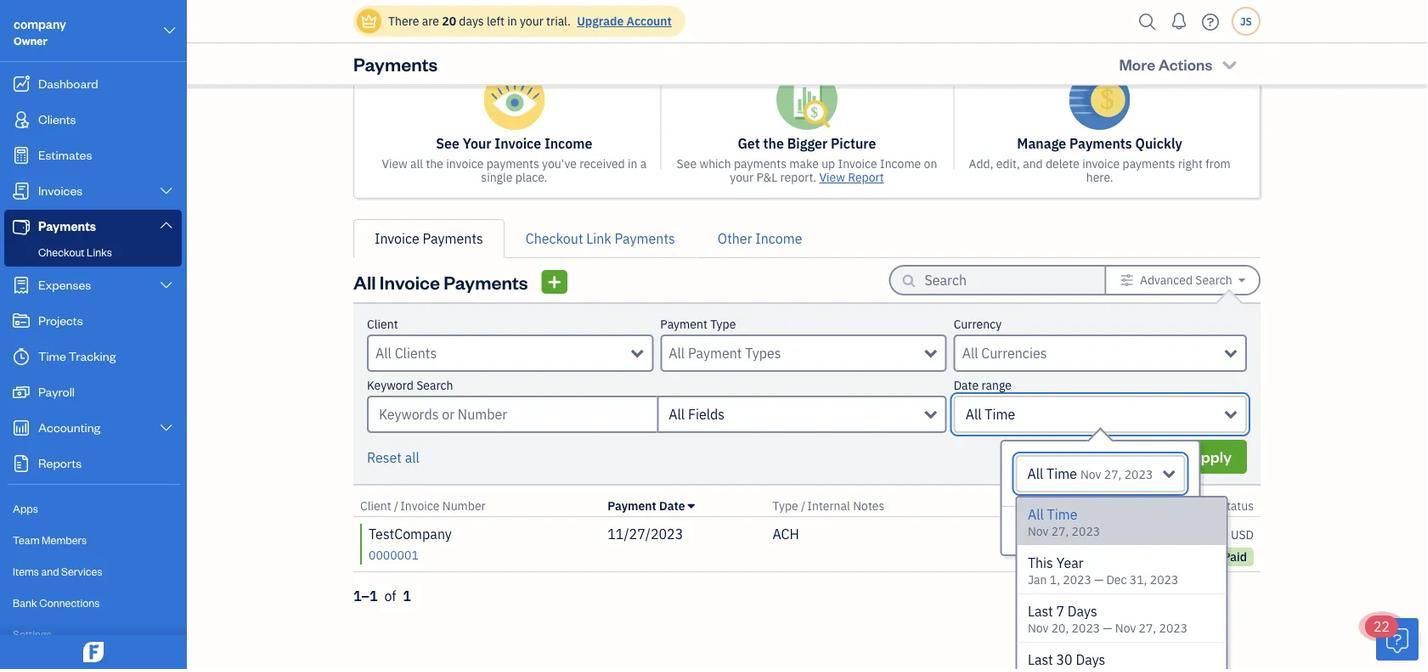 Task type: describe. For each thing, give the bounding box(es) containing it.
delete
[[1046, 156, 1080, 172]]

projects
[[38, 312, 83, 329]]

quickly
[[1136, 135, 1183, 153]]

other
[[718, 230, 753, 248]]

more actions
[[1120, 54, 1213, 74]]

team
[[13, 533, 40, 547]]

invoice image
[[11, 183, 31, 200]]

there
[[388, 13, 419, 29]]

add a new payment image
[[547, 272, 563, 292]]

amount button
[[1169, 499, 1211, 514]]

type button
[[773, 499, 799, 514]]

fields
[[688, 406, 725, 424]]

keyword
[[367, 378, 414, 394]]

clients
[[38, 111, 76, 127]]

checkout link payments
[[526, 230, 676, 248]]

invoice for your
[[446, 156, 484, 172]]

expenses
[[38, 277, 91, 293]]

search for keyword search
[[417, 378, 453, 394]]

connections
[[39, 596, 100, 610]]

all time button
[[954, 396, 1248, 433]]

0 horizontal spatial manage
[[703, 22, 793, 54]]

list box containing all time
[[1018, 498, 1227, 670]]

reports
[[38, 455, 82, 471]]

20
[[442, 13, 456, 29]]

dashboard link
[[4, 67, 182, 101]]

link
[[587, 230, 612, 248]]

payroll
[[38, 384, 75, 400]]

type / internal notes
[[773, 499, 885, 514]]

— inside 'this year jan 1, 2023 — dec 31, 2023'
[[1094, 572, 1104, 588]]

chevron large down image for accounting
[[159, 422, 174, 435]]

and for services
[[41, 565, 59, 579]]

0 horizontal spatial date
[[660, 499, 686, 514]]

view inside see your invoice income view all the invoice payments you've received in a single place.
[[382, 156, 408, 172]]

All Currencies search field
[[963, 343, 1226, 364]]

tracking
[[69, 348, 116, 364]]

apply for bottommost the apply button
[[1129, 521, 1171, 541]]

team members
[[13, 533, 87, 547]]

close image
[[1230, 19, 1249, 38]]

up
[[822, 156, 836, 172]]

settings image
[[1121, 274, 1134, 287]]

reports link
[[4, 447, 182, 481]]

see for your
[[436, 135, 460, 153]]

money image
[[11, 384, 31, 401]]

date range
[[954, 378, 1012, 394]]

31,
[[1130, 572, 1147, 588]]

links
[[87, 245, 112, 259]]

timer image
[[11, 348, 31, 365]]

keyword search
[[367, 378, 453, 394]]

client / invoice number
[[360, 499, 486, 514]]

upgrade account link
[[574, 13, 672, 29]]

expenses link
[[4, 269, 182, 303]]

dashboard image
[[11, 76, 31, 93]]

place.
[[516, 170, 548, 185]]

/ for invoice
[[394, 499, 399, 514]]

checkout links link
[[8, 242, 178, 263]]

1
[[403, 588, 411, 606]]

status
[[1220, 499, 1255, 514]]

report
[[848, 170, 885, 185]]

report.
[[781, 170, 817, 185]]

number
[[443, 499, 486, 514]]

trial.
[[547, 13, 571, 29]]

$15.00
[[1181, 526, 1225, 544]]

p&l
[[757, 170, 778, 185]]

30
[[1057, 652, 1073, 669]]

0 vertical spatial in
[[508, 13, 517, 29]]

members
[[42, 533, 87, 547]]

Date Range field
[[1016, 456, 1186, 493]]

actions
[[1159, 54, 1213, 74]]

of
[[385, 588, 396, 606]]

1–1 of 1
[[354, 588, 411, 606]]

usd
[[1232, 527, 1255, 543]]

js button
[[1232, 7, 1261, 36]]

this year jan 1, 2023 — dec 31, 2023
[[1028, 555, 1179, 588]]

/ for internal
[[802, 499, 806, 514]]

nov inside date range "field"
[[1081, 467, 1102, 483]]

payments inside invoice payments link
[[423, 230, 483, 248]]

— inside last 7 days nov 20, 2023 — nov 27, 2023
[[1103, 621, 1113, 637]]

chevron large down image for expenses
[[159, 279, 174, 292]]

caretdown image
[[688, 500, 695, 513]]

27, inside date range "field"
[[1105, 467, 1122, 483]]

0 horizontal spatial your
[[520, 13, 544, 29]]

last for last 7 days nov 20, 2023 — nov 27, 2023
[[1028, 603, 1053, 621]]

go to help image
[[1198, 9, 1225, 34]]

apps
[[13, 502, 38, 516]]

currency
[[954, 317, 1002, 332]]

accounting
[[38, 419, 101, 436]]

internal
[[808, 499, 851, 514]]

1,
[[1050, 572, 1060, 588]]

reset all button
[[367, 448, 420, 468]]

all time nov 27, 2023 for date range "field"
[[1028, 465, 1154, 483]]

all inside all time nov 27, 2023
[[1028, 506, 1044, 524]]

get the bigger picture image
[[777, 69, 838, 130]]

27, inside last 7 days nov 20, 2023 — nov 27, 2023
[[1139, 621, 1157, 637]]

other income
[[718, 230, 803, 248]]

account
[[627, 13, 672, 29]]

1 vertical spatial 27,
[[1052, 524, 1069, 540]]

days
[[459, 13, 484, 29]]

payment date
[[608, 499, 686, 514]]

client for client / invoice number
[[360, 499, 391, 514]]

see your invoice income image
[[484, 69, 545, 130]]

payments link
[[4, 210, 182, 242]]

income inside the see which payments make up invoice income on your p&l report.
[[881, 156, 922, 172]]

items
[[13, 565, 39, 579]]

edit,
[[997, 156, 1021, 172]]

payments inside checkout link payments link
[[615, 230, 676, 248]]

20,
[[1052, 621, 1069, 637]]

22 button
[[1366, 616, 1419, 661]]

time inside 'dropdown button'
[[985, 406, 1016, 424]]

report image
[[11, 456, 31, 473]]

manage inside manage payments quickly add, edit, and delete invoice payments right from here.
[[1018, 135, 1067, 153]]

chevron large down image for payments
[[159, 218, 174, 232]]

7
[[1057, 603, 1065, 621]]

left
[[487, 13, 505, 29]]

company owner
[[14, 16, 66, 48]]

and inside manage payments quickly add, edit, and delete invoice payments right from here.
[[1024, 156, 1044, 172]]

all time nov 27, 2023 for list box containing all time
[[1028, 506, 1100, 540]]

paid
[[1224, 550, 1248, 565]]

year
[[1057, 555, 1084, 572]]

Keyword Search field
[[657, 396, 947, 433]]

payment for payment type
[[661, 317, 708, 332]]

and for manage
[[655, 22, 698, 54]]

clients link
[[4, 103, 182, 137]]

caretdown image
[[1239, 274, 1246, 287]]

all inside see your invoice income view all the invoice payments you've received in a single place.
[[411, 156, 423, 172]]

all inside button
[[405, 449, 420, 467]]

owner
[[14, 34, 47, 48]]

company
[[14, 16, 66, 32]]

invoice for payments
[[1083, 156, 1121, 172]]

search image
[[1135, 9, 1162, 34]]

last for last 30 days
[[1028, 652, 1053, 669]]



Task type: locate. For each thing, give the bounding box(es) containing it.
payments inside manage payments quickly add, edit, and delete invoice payments right from here.
[[1070, 135, 1133, 153]]

1 vertical spatial your
[[730, 170, 754, 185]]

income right other
[[756, 230, 803, 248]]

all time nov 27, 2023 inside date range "field"
[[1028, 465, 1154, 483]]

time up year
[[1047, 506, 1078, 524]]

2 horizontal spatial income
[[881, 156, 922, 172]]

time tracking
[[38, 348, 116, 364]]

in inside see your invoice income view all the invoice payments you've received in a single place.
[[628, 156, 638, 172]]

checkout for checkout links
[[38, 245, 85, 259]]

the right the get
[[764, 135, 784, 153]]

0 horizontal spatial invoice
[[446, 156, 484, 172]]

0 horizontal spatial apply
[[1129, 521, 1171, 541]]

0 vertical spatial your
[[520, 13, 544, 29]]

0 vertical spatial see
[[436, 135, 460, 153]]

all up invoice payments link
[[411, 156, 423, 172]]

which
[[700, 156, 732, 172]]

invoice payments link
[[354, 219, 505, 258]]

cancel for the top the apply button
[[1107, 447, 1157, 467]]

and inside 'link'
[[41, 565, 59, 579]]

1 chevron large down image from the top
[[159, 184, 174, 198]]

1 vertical spatial search
[[417, 378, 453, 394]]

chevron large down image up payments link
[[159, 184, 174, 198]]

1 horizontal spatial type
[[773, 499, 799, 514]]

0 vertical spatial apply button
[[1175, 440, 1248, 474]]

1 horizontal spatial cancel
[[1107, 447, 1157, 467]]

11/27/2023
[[608, 526, 684, 544]]

1 vertical spatial last
[[1028, 652, 1053, 669]]

All Payment Types search field
[[669, 343, 925, 364]]

— right 20,
[[1103, 621, 1113, 637]]

1 vertical spatial and
[[1024, 156, 1044, 172]]

bank
[[13, 596, 37, 610]]

1 horizontal spatial 27,
[[1105, 467, 1122, 483]]

reset
[[367, 449, 402, 467]]

invoice down your
[[446, 156, 484, 172]]

you've
[[542, 156, 577, 172]]

0 horizontal spatial the
[[426, 156, 444, 172]]

and right track at the top left
[[655, 22, 698, 54]]

all invoice payments
[[354, 270, 528, 294]]

are
[[422, 13, 439, 29]]

advanced search
[[1141, 272, 1233, 288]]

0 horizontal spatial in
[[508, 13, 517, 29]]

this
[[1028, 555, 1053, 572]]

income inside see your invoice income view all the invoice payments you've received in a single place.
[[545, 135, 593, 153]]

0 vertical spatial the
[[764, 135, 784, 153]]

27,
[[1105, 467, 1122, 483], [1052, 524, 1069, 540], [1139, 621, 1157, 637]]

last left 30
[[1028, 652, 1053, 669]]

see inside the see which payments make up invoice income on your p&l report.
[[677, 156, 697, 172]]

0 vertical spatial client
[[367, 317, 398, 332]]

0 vertical spatial —
[[1094, 572, 1104, 588]]

view up invoice payments
[[382, 156, 408, 172]]

0 horizontal spatial search
[[417, 378, 453, 394]]

income left on
[[881, 156, 922, 172]]

— left dec
[[1094, 572, 1104, 588]]

chevron large down image for invoices
[[159, 184, 174, 198]]

items and services link
[[4, 558, 182, 587]]

0 vertical spatial days
[[1068, 603, 1098, 621]]

type up ach
[[773, 499, 799, 514]]

manage
[[703, 22, 793, 54], [1018, 135, 1067, 153]]

days right 30
[[1076, 652, 1106, 669]]

0 horizontal spatial 27,
[[1052, 524, 1069, 540]]

1 vertical spatial —
[[1103, 621, 1113, 637]]

right
[[1179, 156, 1203, 172]]

2 horizontal spatial and
[[1024, 156, 1044, 172]]

checkout inside 'link'
[[38, 245, 85, 259]]

payments for add,
[[1123, 156, 1176, 172]]

picture
[[831, 135, 877, 153]]

there are 20 days left in your trial. upgrade account
[[388, 13, 672, 29]]

0 vertical spatial cancel
[[1107, 447, 1157, 467]]

type up all payment types search box
[[711, 317, 736, 332]]

last
[[1028, 603, 1053, 621], [1028, 652, 1053, 669]]

your left p&l
[[730, 170, 754, 185]]

bank connections link
[[4, 589, 182, 619]]

team members link
[[4, 526, 182, 556]]

cancel button for the top the apply button
[[1092, 440, 1172, 474]]

0 vertical spatial all time nov 27, 2023
[[1028, 465, 1154, 483]]

invoices
[[38, 182, 83, 198]]

all time nov 27, 2023 up year
[[1028, 506, 1100, 540]]

0 vertical spatial manage
[[703, 22, 793, 54]]

last inside last 7 days nov 20, 2023 — nov 27, 2023
[[1028, 603, 1053, 621]]

add,
[[969, 156, 994, 172]]

1 vertical spatial all time nov 27, 2023
[[1028, 506, 1100, 540]]

search
[[1196, 272, 1233, 288], [417, 378, 453, 394]]

checkout up add a new payment image
[[526, 230, 584, 248]]

1 vertical spatial apply button
[[1113, 514, 1186, 548]]

apply down amount
[[1129, 521, 1171, 541]]

reset all
[[367, 449, 420, 467]]

1 horizontal spatial date
[[954, 378, 979, 394]]

all right the reset
[[405, 449, 420, 467]]

cancel button down all time 'dropdown button'
[[1092, 440, 1172, 474]]

0 horizontal spatial see
[[436, 135, 460, 153]]

0 horizontal spatial type
[[711, 317, 736, 332]]

all inside date range "field"
[[1028, 465, 1044, 483]]

amount
[[1169, 499, 1211, 514]]

last 7 days nov 20, 2023 — nov 27, 2023
[[1028, 603, 1188, 637]]

invoice inside manage payments quickly add, edit, and delete invoice payments right from here.
[[1083, 156, 1121, 172]]

0 vertical spatial apply
[[1190, 447, 1232, 467]]

estimate image
[[11, 147, 31, 164]]

/ right type button at right bottom
[[802, 499, 806, 514]]

checkout
[[526, 230, 584, 248], [38, 245, 85, 259]]

2 / from the left
[[802, 499, 806, 514]]

chevron large down image inside the "expenses" link
[[159, 279, 174, 292]]

and
[[655, 22, 698, 54], [1024, 156, 1044, 172], [41, 565, 59, 579]]

chart image
[[11, 420, 31, 437]]

payments for income
[[487, 156, 540, 172]]

checkout up expenses
[[38, 245, 85, 259]]

invoice payments
[[375, 230, 483, 248]]

nov down dec
[[1115, 621, 1136, 637]]

days inside last 7 days nov 20, 2023 — nov 27, 2023
[[1068, 603, 1098, 621]]

payment type
[[661, 317, 736, 332]]

Keyword Search text field
[[367, 396, 657, 433]]

1 horizontal spatial view
[[820, 170, 846, 185]]

2 horizontal spatial 27,
[[1139, 621, 1157, 637]]

time inside "link"
[[38, 348, 66, 364]]

last 30 days
[[1028, 652, 1106, 669]]

payments
[[918, 22, 1031, 54], [354, 52, 438, 76], [1070, 135, 1133, 153], [38, 218, 96, 234], [423, 230, 483, 248], [615, 230, 676, 248], [444, 270, 528, 294]]

days for 30
[[1076, 652, 1106, 669]]

0 vertical spatial payment
[[661, 317, 708, 332]]

All Clients search field
[[376, 343, 632, 364]]

chevron large down image
[[162, 20, 178, 41], [159, 218, 174, 232], [159, 279, 174, 292]]

0 horizontal spatial payments
[[487, 156, 540, 172]]

chevrondown image
[[1221, 55, 1240, 73]]

$15.00 usd paid
[[1181, 526, 1255, 565]]

checkout for checkout link payments
[[526, 230, 584, 248]]

chevron large down image down payroll link
[[159, 422, 174, 435]]

the inside see your invoice income view all the invoice payments you've received in a single place.
[[426, 156, 444, 172]]

1 invoice from the left
[[446, 156, 484, 172]]

date left caretdown icon
[[660, 499, 686, 514]]

all time nov 27, 2023 inside list box
[[1028, 506, 1100, 540]]

2 horizontal spatial payments
[[1123, 156, 1176, 172]]

search left caretdown image
[[1196, 272, 1233, 288]]

0 vertical spatial chevron large down image
[[162, 20, 178, 41]]

2023
[[1125, 467, 1154, 483], [1072, 524, 1100, 540], [1063, 572, 1092, 588], [1150, 572, 1179, 588], [1072, 621, 1100, 637], [1159, 621, 1188, 637]]

1 horizontal spatial invoice
[[1083, 156, 1121, 172]]

a
[[641, 156, 647, 172]]

1 horizontal spatial in
[[628, 156, 638, 172]]

0 vertical spatial type
[[711, 317, 736, 332]]

client image
[[11, 111, 31, 128]]

invoice inside the see which payments make up invoice income on your p&l report.
[[839, 156, 878, 172]]

27, up year
[[1052, 524, 1069, 540]]

dec
[[1107, 572, 1127, 588]]

1 vertical spatial cancel button
[[1030, 514, 1110, 548]]

1 horizontal spatial and
[[655, 22, 698, 54]]

1 vertical spatial income
[[881, 156, 922, 172]]

payment image
[[11, 218, 31, 235]]

view
[[382, 156, 408, 172], [820, 170, 846, 185]]

freshbooks image
[[80, 643, 107, 663]]

in right left on the top left of the page
[[508, 13, 517, 29]]

1 vertical spatial see
[[677, 156, 697, 172]]

your
[[520, 13, 544, 29], [730, 170, 754, 185]]

0 vertical spatial cancel button
[[1092, 440, 1172, 474]]

1 vertical spatial in
[[628, 156, 638, 172]]

1 all time nov 27, 2023 from the top
[[1028, 465, 1154, 483]]

date left range
[[954, 378, 979, 394]]

payments inside see your invoice income view all the invoice payments you've received in a single place.
[[487, 156, 540, 172]]

list box
[[1018, 498, 1227, 670]]

other income link
[[697, 219, 824, 258]]

0 vertical spatial search
[[1196, 272, 1233, 288]]

payments down quickly
[[1123, 156, 1176, 172]]

time right 'timer' image
[[38, 348, 66, 364]]

in
[[508, 13, 517, 29], [628, 156, 638, 172]]

payments inside payments link
[[38, 218, 96, 234]]

all time nov 27, 2023
[[1028, 465, 1154, 483], [1028, 506, 1100, 540]]

0 vertical spatial last
[[1028, 603, 1053, 621]]

invoice inside see your invoice income view all the invoice payments you've received in a single place.
[[495, 135, 542, 153]]

payments down your
[[487, 156, 540, 172]]

payment for payment date
[[608, 499, 657, 514]]

1 horizontal spatial payments
[[734, 156, 787, 172]]

2 vertical spatial 27,
[[1139, 621, 1157, 637]]

days right the 7
[[1068, 603, 1098, 621]]

invoice inside see your invoice income view all the invoice payments you've received in a single place.
[[446, 156, 484, 172]]

1 horizontal spatial payment
[[661, 317, 708, 332]]

all inside 'dropdown button'
[[966, 406, 982, 424]]

type
[[711, 317, 736, 332], [773, 499, 799, 514]]

payment date button
[[608, 499, 695, 514]]

get
[[738, 135, 761, 153]]

see inside see your invoice income view all the invoice payments you've received in a single place.
[[436, 135, 460, 153]]

1 vertical spatial the
[[426, 156, 444, 172]]

all inside keyword search field
[[669, 406, 685, 424]]

in left a
[[628, 156, 638, 172]]

1 vertical spatial type
[[773, 499, 799, 514]]

invoice
[[446, 156, 484, 172], [1083, 156, 1121, 172]]

js
[[1241, 14, 1253, 28]]

1 vertical spatial cancel
[[1045, 521, 1095, 541]]

and right items
[[41, 565, 59, 579]]

1 vertical spatial chevron large down image
[[159, 422, 174, 435]]

time down range
[[985, 406, 1016, 424]]

nov down all time 'dropdown button'
[[1081, 467, 1102, 483]]

27, down 31,
[[1139, 621, 1157, 637]]

amount / status
[[1169, 499, 1255, 514]]

nov up this
[[1028, 524, 1049, 540]]

cancel for bottommost the apply button
[[1045, 521, 1095, 541]]

1 horizontal spatial apply
[[1190, 447, 1232, 467]]

cancel down all time 'dropdown button'
[[1107, 447, 1157, 467]]

time down all time 'dropdown button'
[[1047, 465, 1078, 483]]

2 all time nov 27, 2023 from the top
[[1028, 506, 1100, 540]]

single
[[481, 170, 513, 185]]

3 payments from the left
[[1123, 156, 1176, 172]]

payments inside the see which payments make up invoice income on your p&l report.
[[734, 156, 787, 172]]

/ left status
[[1214, 499, 1219, 514]]

0 vertical spatial and
[[655, 22, 698, 54]]

1 vertical spatial date
[[660, 499, 686, 514]]

0 vertical spatial date
[[954, 378, 979, 394]]

search inside dropdown button
[[1196, 272, 1233, 288]]

from
[[1206, 156, 1231, 172]]

search for advanced search
[[1196, 272, 1233, 288]]

last left the 7
[[1028, 603, 1053, 621]]

days
[[1068, 603, 1098, 621], [1076, 652, 1106, 669]]

apply button up 31,
[[1113, 514, 1186, 548]]

and right edit,
[[1024, 156, 1044, 172]]

your inside the see which payments make up invoice income on your p&l report.
[[730, 170, 754, 185]]

all
[[798, 22, 828, 54], [354, 270, 376, 294], [669, 406, 685, 424], [966, 406, 982, 424], [1028, 465, 1044, 483], [1028, 506, 1044, 524]]

apply for the top the apply button
[[1190, 447, 1232, 467]]

chevron large down image
[[159, 184, 174, 198], [159, 422, 174, 435]]

2 vertical spatial income
[[756, 230, 803, 248]]

days for 7
[[1068, 603, 1098, 621]]

the
[[764, 135, 784, 153], [426, 156, 444, 172]]

apply button
[[1175, 440, 1248, 474], [1113, 514, 1186, 548]]

manage payments quickly image
[[1070, 69, 1131, 130]]

2023 inside date range "field"
[[1125, 467, 1154, 483]]

resource center badge image
[[1377, 619, 1419, 661]]

1 horizontal spatial see
[[677, 156, 697, 172]]

1 last from the top
[[1028, 603, 1053, 621]]

1 horizontal spatial manage
[[1018, 135, 1067, 153]]

0 vertical spatial income
[[545, 135, 593, 153]]

ach
[[773, 526, 800, 544]]

0 horizontal spatial view
[[382, 156, 408, 172]]

/ up testcompany
[[394, 499, 399, 514]]

all time nov 27, 2023 down all time 'dropdown button'
[[1028, 465, 1154, 483]]

2 vertical spatial chevron large down image
[[159, 279, 174, 292]]

nov
[[1081, 467, 1102, 483], [1028, 524, 1049, 540], [1028, 621, 1049, 637], [1115, 621, 1136, 637]]

see which payments make up invoice income on your p&l report.
[[677, 156, 938, 185]]

estimates link
[[4, 139, 182, 173]]

main element
[[0, 0, 229, 670]]

notifications image
[[1166, 4, 1193, 38]]

chevron large down image inside accounting link
[[159, 422, 174, 435]]

0 horizontal spatial and
[[41, 565, 59, 579]]

1 vertical spatial client
[[360, 499, 391, 514]]

your left 'trial.'
[[520, 13, 544, 29]]

all fields
[[669, 406, 725, 424]]

2 horizontal spatial /
[[1214, 499, 1219, 514]]

settings link
[[4, 620, 182, 650]]

0 horizontal spatial /
[[394, 499, 399, 514]]

dashboard
[[38, 75, 98, 91]]

search right keyword
[[417, 378, 453, 394]]

1 horizontal spatial your
[[730, 170, 754, 185]]

/ for status
[[1214, 499, 1219, 514]]

apply button up amount / status
[[1175, 440, 1248, 474]]

client for client
[[367, 317, 398, 332]]

payments inside manage payments quickly add, edit, and delete invoice payments right from here.
[[1123, 156, 1176, 172]]

all time
[[966, 406, 1016, 424]]

27, down all time 'dropdown button'
[[1105, 467, 1122, 483]]

see left your
[[436, 135, 460, 153]]

1 vertical spatial apply
[[1129, 521, 1171, 541]]

payments down the get
[[734, 156, 787, 172]]

0 horizontal spatial cancel
[[1045, 521, 1095, 541]]

bank connections
[[13, 596, 100, 610]]

advanced
[[1141, 272, 1193, 288]]

apply up amount / status
[[1190, 447, 1232, 467]]

1 vertical spatial all
[[405, 449, 420, 467]]

cancel button up year
[[1030, 514, 1110, 548]]

2 last from the top
[[1028, 652, 1053, 669]]

time inside date range "field"
[[1047, 465, 1078, 483]]

1 vertical spatial chevron large down image
[[159, 218, 174, 232]]

Search text field
[[925, 267, 1078, 294]]

1 horizontal spatial checkout
[[526, 230, 584, 248]]

invoice right delete
[[1083, 156, 1121, 172]]

expense image
[[11, 277, 31, 294]]

testcompany 0000001
[[369, 526, 452, 564]]

all
[[411, 156, 423, 172], [405, 449, 420, 467]]

see left which on the top of the page
[[677, 156, 697, 172]]

0 vertical spatial chevron large down image
[[159, 184, 174, 198]]

1 horizontal spatial search
[[1196, 272, 1233, 288]]

0000001
[[369, 548, 419, 564]]

1 horizontal spatial /
[[802, 499, 806, 514]]

1 horizontal spatial income
[[756, 230, 803, 248]]

0 vertical spatial all
[[411, 156, 423, 172]]

1 / from the left
[[394, 499, 399, 514]]

your
[[463, 135, 492, 153]]

apps link
[[4, 495, 182, 524]]

crown image
[[360, 12, 378, 30]]

cancel button for bottommost the apply button
[[1030, 514, 1110, 548]]

2 payments from the left
[[734, 156, 787, 172]]

time tracking link
[[4, 340, 182, 374]]

1 vertical spatial days
[[1076, 652, 1106, 669]]

0 vertical spatial 27,
[[1105, 467, 1122, 483]]

0 horizontal spatial income
[[545, 135, 593, 153]]

upgrade
[[577, 13, 624, 29]]

1 vertical spatial payment
[[608, 499, 657, 514]]

project image
[[11, 313, 31, 330]]

chevron large down image inside invoices link
[[159, 184, 174, 198]]

invoice
[[833, 22, 913, 54], [495, 135, 542, 153], [839, 156, 878, 172], [375, 230, 420, 248], [380, 270, 440, 294], [401, 499, 440, 514]]

1 vertical spatial manage
[[1018, 135, 1067, 153]]

see for which
[[677, 156, 697, 172]]

settings
[[13, 628, 52, 642]]

1 horizontal spatial the
[[764, 135, 784, 153]]

client up keyword
[[367, 317, 398, 332]]

client up testcompany
[[360, 499, 391, 514]]

received
[[580, 156, 625, 172]]

the left single at top
[[426, 156, 444, 172]]

income up 'you've'
[[545, 135, 593, 153]]

projects link
[[4, 304, 182, 338]]

—
[[1094, 572, 1104, 588], [1103, 621, 1113, 637]]

0 horizontal spatial checkout
[[38, 245, 85, 259]]

1 payments from the left
[[487, 156, 540, 172]]

nov left 20,
[[1028, 621, 1049, 637]]

view right make
[[820, 170, 846, 185]]

3 / from the left
[[1214, 499, 1219, 514]]

cancel up year
[[1045, 521, 1095, 541]]

here.
[[1087, 170, 1114, 185]]

2 chevron large down image from the top
[[159, 422, 174, 435]]

0 horizontal spatial payment
[[608, 499, 657, 514]]

2 invoice from the left
[[1083, 156, 1121, 172]]

2 vertical spatial and
[[41, 565, 59, 579]]

0000001 link
[[369, 546, 419, 564]]

services
[[61, 565, 102, 579]]



Task type: vqa. For each thing, say whether or not it's contained in the screenshot.
bottom 'Manage'
yes



